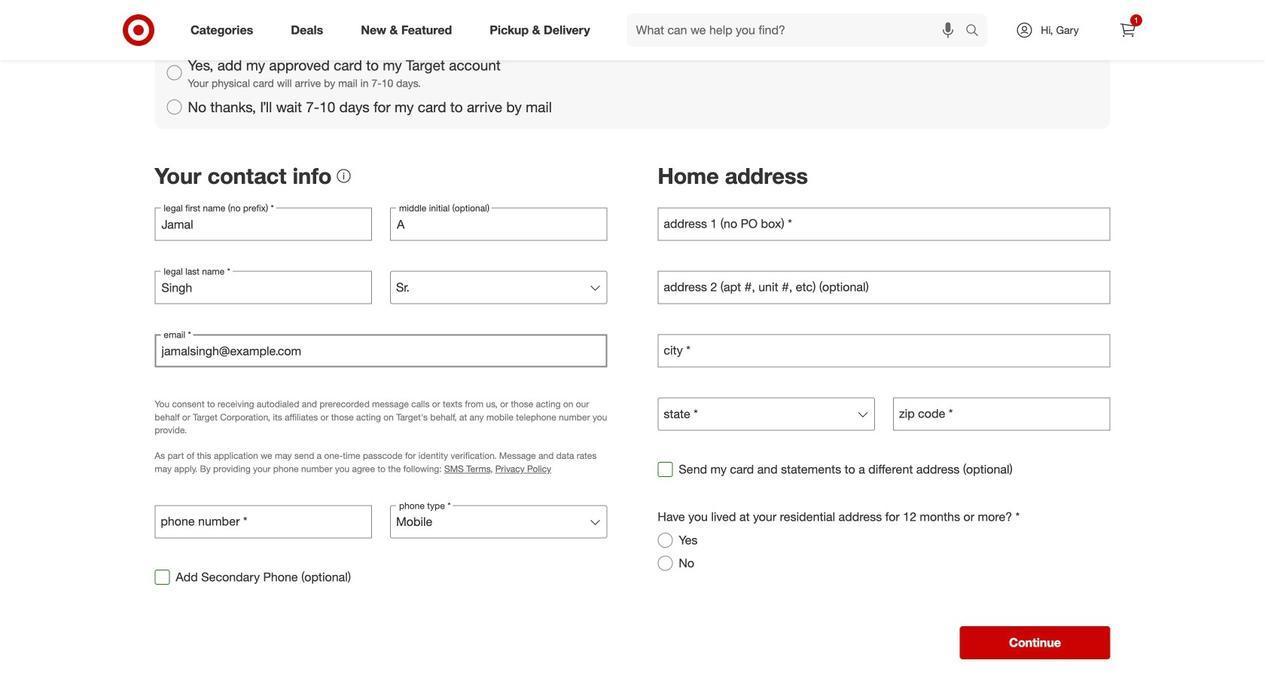 Task type: locate. For each thing, give the bounding box(es) containing it.
What can we help you find? suggestions appear below search field
[[627, 14, 970, 47]]

None checkbox
[[155, 570, 170, 585]]

None text field
[[155, 208, 372, 241], [390, 208, 608, 241], [894, 398, 1111, 431], [155, 208, 372, 241], [390, 208, 608, 241], [894, 398, 1111, 431]]

None checkbox
[[658, 462, 673, 477]]

None telephone field
[[155, 505, 372, 538]]

None radio
[[658, 533, 673, 548], [658, 556, 673, 571], [658, 533, 673, 548], [658, 556, 673, 571]]

None radio
[[167, 65, 182, 80], [167, 99, 182, 114], [167, 65, 182, 80], [167, 99, 182, 114]]

None text field
[[658, 208, 1111, 241], [155, 271, 372, 304], [658, 271, 1111, 304], [155, 334, 608, 367], [658, 334, 1111, 367], [658, 208, 1111, 241], [155, 271, 372, 304], [658, 271, 1111, 304], [155, 334, 608, 367], [658, 334, 1111, 367]]



Task type: vqa. For each thing, say whether or not it's contained in the screenshot.
text field
yes



